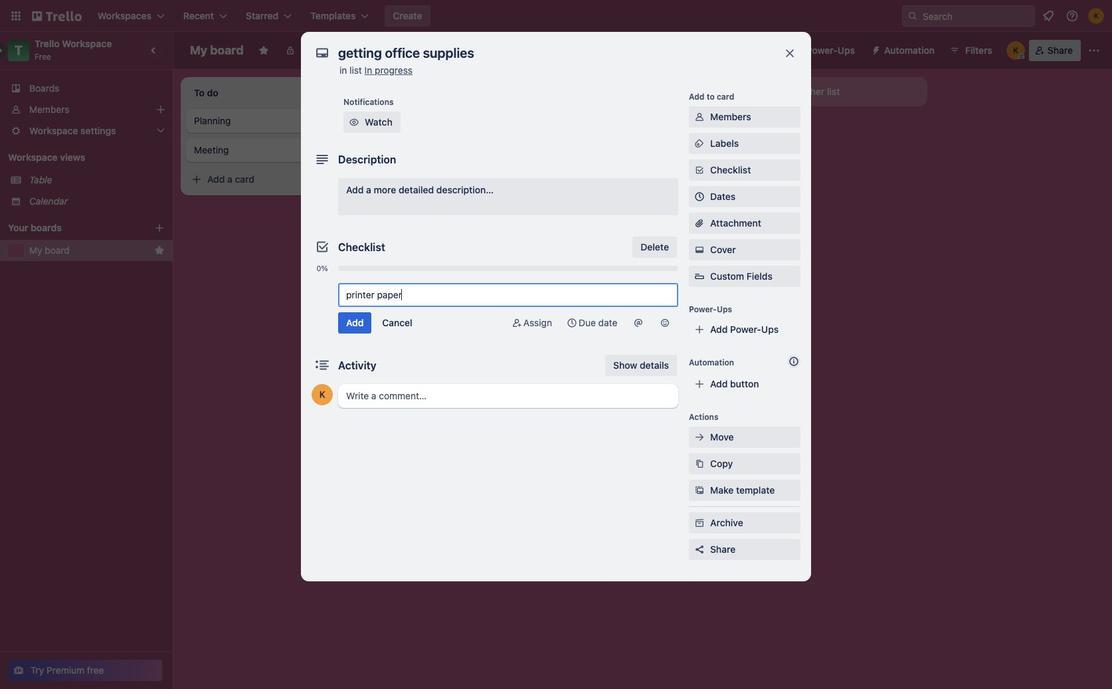 Task type: vqa. For each thing, say whether or not it's contained in the screenshot.
sm image in the Due date link
yes



Task type: describe. For each thing, give the bounding box(es) containing it.
assign
[[524, 317, 552, 328]]

add a more detailed description…
[[346, 184, 494, 195]]

move
[[711, 431, 734, 443]]

test prototype
[[383, 144, 446, 156]]

meeting link
[[194, 144, 348, 157]]

make template
[[711, 485, 775, 496]]

show menu image
[[1088, 44, 1102, 57]]

description…
[[437, 184, 494, 195]]

add left the more on the top left of page
[[346, 184, 364, 195]]

board inside my board link
[[45, 245, 70, 256]]

add power-ups
[[711, 324, 779, 335]]

test
[[383, 144, 401, 156]]

starred icon image
[[154, 245, 165, 256]]

1 horizontal spatial add a card
[[396, 192, 443, 203]]

my inside my board text field
[[190, 43, 208, 57]]

0 horizontal spatial share button
[[689, 539, 801, 560]]

customize views image
[[405, 44, 419, 57]]

0%
[[317, 264, 328, 273]]

primary element
[[0, 0, 1113, 32]]

0 notifications image
[[1041, 8, 1057, 24]]

sm image for members
[[693, 110, 707, 124]]

assign link
[[505, 312, 558, 334]]

activity
[[338, 360, 377, 372]]

0 horizontal spatial kendallparks02 (kendallparks02) image
[[1007, 41, 1026, 60]]

board inside my board text field
[[210, 43, 244, 57]]

private button
[[277, 40, 340, 61]]

board link
[[342, 40, 399, 61]]

watch button
[[344, 112, 401, 133]]

another
[[791, 86, 825, 97]]

sm image for make template
[[693, 484, 707, 497]]

due
[[579, 317, 596, 328]]

delete link
[[633, 237, 677, 258]]

due date
[[579, 317, 618, 328]]

boards
[[29, 82, 59, 94]]

planning link
[[194, 114, 348, 128]]

automation button
[[866, 40, 943, 61]]

1 vertical spatial ups
[[717, 305, 733, 314]]

checklist inside button
[[711, 164, 752, 176]]

trello workspace link
[[35, 38, 112, 49]]

attachment
[[711, 217, 762, 229]]

actions
[[689, 412, 719, 422]]

to
[[707, 92, 715, 102]]

1 horizontal spatial add a card button
[[375, 187, 521, 209]]

t
[[14, 43, 23, 58]]

add another list
[[771, 86, 841, 97]]

power-ups button
[[780, 40, 864, 61]]

getting office supplies link
[[383, 114, 537, 128]]

calendar link
[[29, 195, 165, 208]]

filters button
[[946, 40, 997, 61]]

0 horizontal spatial add a card button
[[186, 169, 332, 190]]

archive link
[[689, 513, 801, 534]]

add down "custom"
[[711, 324, 728, 335]]

office
[[416, 115, 440, 126]]

open information menu image
[[1066, 9, 1080, 23]]

0 horizontal spatial share
[[711, 544, 736, 555]]

filters
[[966, 45, 993, 56]]

progress
[[375, 64, 413, 76]]

1
[[528, 162, 531, 172]]

a right is
[[444, 162, 449, 172]]

meeting
[[194, 144, 229, 156]]

create
[[393, 10, 423, 21]]

cover
[[711, 244, 736, 255]]

test prototype link
[[383, 144, 537, 157]]

your boards
[[8, 222, 62, 233]]

sm image for automation
[[866, 40, 885, 59]]

members for members link to the left
[[29, 104, 69, 115]]

sm image up details
[[659, 316, 672, 330]]

card right to
[[717, 92, 735, 102]]

1 vertical spatial workspace
[[8, 152, 58, 163]]

cover link
[[689, 239, 801, 261]]

add down this
[[396, 192, 414, 203]]

your
[[8, 222, 28, 233]]

card left is
[[417, 162, 434, 172]]

checklist button
[[689, 160, 801, 181]]

list inside button
[[828, 86, 841, 97]]

trello workspace free
[[35, 38, 112, 62]]

sm image for cover
[[693, 243, 707, 257]]

getting office supplies
[[383, 115, 479, 126]]

1 horizontal spatial share
[[1048, 45, 1074, 56]]

premium
[[47, 665, 85, 676]]

members for the rightmost members link
[[711, 111, 752, 122]]

sm image for archive
[[693, 517, 707, 530]]

0 horizontal spatial my board
[[29, 245, 70, 256]]

show
[[614, 360, 638, 371]]

1 vertical spatial power-ups
[[689, 305, 733, 314]]

switch to… image
[[9, 9, 23, 23]]

1 horizontal spatial members link
[[689, 106, 801, 128]]

try premium free button
[[8, 660, 162, 681]]

Search field
[[919, 6, 1035, 26]]



Task type: locate. For each thing, give the bounding box(es) containing it.
1 vertical spatial automation
[[689, 358, 735, 368]]

archive
[[711, 517, 744, 529]]

0 horizontal spatial add a card
[[207, 174, 255, 185]]

your boards with 1 items element
[[8, 220, 134, 236]]

add button button
[[689, 374, 801, 395]]

0 vertical spatial automation
[[885, 45, 935, 56]]

1 horizontal spatial my board
[[190, 43, 244, 57]]

1 vertical spatial list
[[828, 86, 841, 97]]

getting
[[383, 115, 413, 126]]

0 horizontal spatial automation
[[689, 358, 735, 368]]

0 vertical spatial power-
[[807, 45, 838, 56]]

free
[[87, 665, 104, 676]]

show details link
[[606, 355, 677, 376]]

in
[[365, 64, 373, 76]]

power- up another
[[807, 45, 838, 56]]

0 vertical spatial list
[[350, 64, 362, 76]]

2 vertical spatial ups
[[762, 324, 779, 335]]

try
[[31, 665, 44, 676]]

sm image inside "move" link
[[693, 431, 707, 444]]

0 vertical spatial workspace
[[62, 38, 112, 49]]

back to home image
[[32, 5, 82, 27]]

members down boards on the top
[[29, 104, 69, 115]]

dates button
[[689, 186, 801, 207]]

sm image inside make template link
[[693, 484, 707, 497]]

0 horizontal spatial members
[[29, 104, 69, 115]]

boards
[[31, 222, 62, 233]]

add a card down meeting
[[207, 174, 255, 185]]

more
[[374, 184, 396, 195]]

2 horizontal spatial ups
[[838, 45, 856, 56]]

add inside button
[[711, 378, 728, 390]]

automation down search icon
[[885, 45, 935, 56]]

1 horizontal spatial workspace
[[62, 38, 112, 49]]

0 horizontal spatial checklist
[[338, 241, 385, 253]]

automation inside button
[[885, 45, 935, 56]]

board down the boards
[[45, 245, 70, 256]]

sm image inside watch button
[[348, 116, 361, 129]]

ups up add another list button
[[838, 45, 856, 56]]

1 horizontal spatial my
[[190, 43, 208, 57]]

sm image right date
[[632, 316, 646, 330]]

this card is a template.
[[399, 162, 486, 172]]

sm image left make
[[693, 484, 707, 497]]

members
[[29, 104, 69, 115], [711, 111, 752, 122]]

is
[[436, 162, 442, 172]]

my left star or unstar board icon
[[190, 43, 208, 57]]

sm image inside archive "link"
[[693, 517, 707, 530]]

power- inside button
[[807, 45, 838, 56]]

sm image for labels
[[693, 137, 707, 150]]

Board name text field
[[183, 40, 250, 61]]

list right another
[[828, 86, 841, 97]]

0 horizontal spatial board
[[45, 245, 70, 256]]

sm image down add an item text box
[[511, 316, 524, 330]]

add another list button
[[747, 77, 928, 106]]

0 horizontal spatial power-
[[689, 305, 717, 314]]

t link
[[8, 40, 29, 61]]

my board link
[[29, 244, 149, 257]]

sm image inside due date link
[[566, 316, 579, 330]]

add button
[[711, 378, 760, 390]]

add power-ups link
[[689, 319, 801, 340]]

prototype
[[404, 144, 446, 156]]

0 horizontal spatial create from template… image
[[340, 174, 351, 185]]

free
[[35, 52, 51, 62]]

create from template… image down description
[[340, 174, 351, 185]]

date
[[599, 317, 618, 328]]

description
[[338, 154, 397, 166]]

1 vertical spatial power-
[[689, 305, 717, 314]]

kendallparks02 (kendallparks02) image right filters
[[1007, 41, 1026, 60]]

power-ups down "custom"
[[689, 305, 733, 314]]

share
[[1048, 45, 1074, 56], [711, 544, 736, 555]]

add
[[771, 86, 789, 97], [689, 92, 705, 102], [207, 174, 225, 185], [346, 184, 364, 195], [396, 192, 414, 203], [711, 324, 728, 335], [711, 378, 728, 390]]

sm image for watch
[[348, 116, 361, 129]]

sm image for copy
[[693, 457, 707, 471]]

make
[[711, 485, 734, 496]]

ups up add power-ups
[[717, 305, 733, 314]]

my
[[190, 43, 208, 57], [29, 245, 42, 256]]

detailed
[[399, 184, 434, 195]]

share button down 0 notifications image
[[1030, 40, 1082, 61]]

workspace
[[62, 38, 112, 49], [8, 152, 58, 163]]

board left star or unstar board icon
[[210, 43, 244, 57]]

my board left star or unstar board icon
[[190, 43, 244, 57]]

my board
[[190, 43, 244, 57], [29, 245, 70, 256]]

add to card
[[689, 92, 735, 102]]

automation up 'add button'
[[689, 358, 735, 368]]

power-
[[807, 45, 838, 56], [689, 305, 717, 314], [731, 324, 762, 335]]

0 vertical spatial kendallparks02 (kendallparks02) image
[[1089, 8, 1105, 24]]

0 vertical spatial create from template… image
[[718, 114, 729, 125]]

add a more detailed description… link
[[338, 178, 679, 215]]

share button down archive "link"
[[689, 539, 801, 560]]

kendallparks02 (kendallparks02) image right the open information menu 'icon'
[[1089, 8, 1105, 24]]

copy link
[[689, 453, 801, 475]]

0 vertical spatial board
[[210, 43, 244, 57]]

power-ups up add another list button
[[807, 45, 856, 56]]

automation
[[885, 45, 935, 56], [689, 358, 735, 368]]

button
[[731, 378, 760, 390]]

1 horizontal spatial power-ups
[[807, 45, 856, 56]]

Write a comment text field
[[338, 384, 679, 408]]

planning
[[194, 115, 231, 126]]

a left the more on the top left of page
[[366, 184, 372, 195]]

power-ups inside button
[[807, 45, 856, 56]]

members link up 'labels' link at the right top
[[689, 106, 801, 128]]

labels
[[711, 138, 739, 149]]

fields
[[747, 271, 773, 282]]

add inside button
[[771, 86, 789, 97]]

1 vertical spatial share button
[[689, 539, 801, 560]]

table
[[29, 174, 52, 185]]

0 vertical spatial power-ups
[[807, 45, 856, 56]]

0 vertical spatial my
[[190, 43, 208, 57]]

add a card down this
[[396, 192, 443, 203]]

1 vertical spatial my
[[29, 245, 42, 256]]

0 horizontal spatial ups
[[717, 305, 733, 314]]

my inside my board link
[[29, 245, 42, 256]]

board
[[210, 43, 244, 57], [45, 245, 70, 256]]

0 vertical spatial share button
[[1030, 40, 1082, 61]]

ups
[[838, 45, 856, 56], [717, 305, 733, 314], [762, 324, 779, 335]]

card
[[717, 92, 735, 102], [417, 162, 434, 172], [235, 174, 255, 185], [424, 192, 443, 203]]

calendar
[[29, 195, 68, 207]]

trello
[[35, 38, 60, 49]]

1 horizontal spatial share button
[[1030, 40, 1082, 61]]

1 vertical spatial checklist
[[338, 241, 385, 253]]

1 horizontal spatial automation
[[885, 45, 935, 56]]

add a card
[[207, 174, 255, 185], [396, 192, 443, 203]]

a down meeting
[[227, 174, 233, 185]]

list right in
[[350, 64, 362, 76]]

sm image left copy
[[693, 457, 707, 471]]

sm image for move
[[693, 431, 707, 444]]

checklist down the more on the top left of page
[[338, 241, 385, 253]]

workspace inside trello workspace free
[[62, 38, 112, 49]]

sm image inside 'labels' link
[[693, 137, 707, 150]]

due date link
[[560, 312, 624, 334]]

custom fields button
[[689, 270, 801, 283]]

2 vertical spatial power-
[[731, 324, 762, 335]]

create from template… image
[[718, 114, 729, 125], [340, 174, 351, 185]]

0 horizontal spatial power-ups
[[689, 305, 733, 314]]

1 horizontal spatial list
[[828, 86, 841, 97]]

1 horizontal spatial board
[[210, 43, 244, 57]]

a
[[444, 162, 449, 172], [227, 174, 233, 185], [366, 184, 372, 195], [416, 192, 421, 203]]

card down is
[[424, 192, 443, 203]]

add left 'button'
[[711, 378, 728, 390]]

my board inside text field
[[190, 43, 244, 57]]

members up labels in the right top of the page
[[711, 111, 752, 122]]

template
[[737, 485, 775, 496]]

sm image inside assign link
[[511, 316, 524, 330]]

0 horizontal spatial workspace
[[8, 152, 58, 163]]

share down the archive
[[711, 544, 736, 555]]

1 vertical spatial board
[[45, 245, 70, 256]]

1 horizontal spatial checklist
[[711, 164, 752, 176]]

boards link
[[0, 78, 173, 99]]

checklist group
[[312, 275, 679, 281]]

share left show menu image
[[1048, 45, 1074, 56]]

make template link
[[689, 480, 801, 501]]

sm image right assign
[[566, 316, 579, 330]]

sm image left watch
[[348, 116, 361, 129]]

board
[[365, 45, 391, 56]]

star or unstar board image
[[258, 45, 269, 56]]

1 horizontal spatial create from template… image
[[718, 114, 729, 125]]

watch
[[365, 116, 393, 128]]

add left another
[[771, 86, 789, 97]]

1 horizontal spatial kendallparks02 (kendallparks02) image
[[1089, 8, 1105, 24]]

custom fields
[[711, 271, 773, 282]]

0 vertical spatial share
[[1048, 45, 1074, 56]]

sm image
[[348, 116, 361, 129], [693, 137, 707, 150], [566, 316, 579, 330], [659, 316, 672, 330], [693, 457, 707, 471], [693, 484, 707, 497], [693, 517, 707, 530]]

1 horizontal spatial ups
[[762, 324, 779, 335]]

1 vertical spatial kendallparks02 (kendallparks02) image
[[1007, 41, 1026, 60]]

sm image inside automation button
[[866, 40, 885, 59]]

try premium free
[[31, 665, 104, 676]]

sm image left labels in the right top of the page
[[693, 137, 707, 150]]

add a card button down this card is a template.
[[375, 187, 521, 209]]

power- down "custom"
[[689, 305, 717, 314]]

move link
[[689, 427, 801, 448]]

kendallparks02 (kendallparks02) image
[[312, 384, 333, 406]]

delete
[[641, 241, 670, 253]]

sm image inside members link
[[693, 110, 707, 124]]

ups down fields
[[762, 324, 779, 335]]

1 vertical spatial add a card
[[396, 192, 443, 203]]

0 horizontal spatial my
[[29, 245, 42, 256]]

sm image
[[866, 40, 885, 59], [693, 110, 707, 124], [693, 243, 707, 257], [511, 316, 524, 330], [632, 316, 646, 330], [693, 431, 707, 444]]

show details
[[614, 360, 670, 371]]

in progress link
[[365, 64, 413, 76]]

2 horizontal spatial power-
[[807, 45, 838, 56]]

a right the more on the top left of page
[[416, 192, 421, 203]]

my board down the boards
[[29, 245, 70, 256]]

add down meeting
[[207, 174, 225, 185]]

1 vertical spatial my board
[[29, 245, 70, 256]]

sm image inside "copy" link
[[693, 457, 707, 471]]

checklist down labels in the right top of the page
[[711, 164, 752, 176]]

checklist
[[711, 164, 752, 176], [338, 241, 385, 253]]

members link down boards on the top
[[0, 99, 173, 120]]

1 vertical spatial create from template… image
[[340, 174, 351, 185]]

kendallparks02 (kendallparks02) image
[[1089, 8, 1105, 24], [1007, 41, 1026, 60]]

None text field
[[332, 41, 771, 65]]

sm image down "add to card"
[[693, 110, 707, 124]]

0 vertical spatial my board
[[190, 43, 244, 57]]

sm image right power-ups button
[[866, 40, 885, 59]]

table link
[[29, 174, 165, 187]]

0 vertical spatial add a card
[[207, 174, 255, 185]]

add left to
[[689, 92, 705, 102]]

1 horizontal spatial power-
[[731, 324, 762, 335]]

my down your boards
[[29, 245, 42, 256]]

sm image down actions
[[693, 431, 707, 444]]

card down meeting link
[[235, 174, 255, 185]]

0 vertical spatial checklist
[[711, 164, 752, 176]]

add a card button down meeting link
[[186, 169, 332, 190]]

add a card button
[[186, 169, 332, 190], [375, 187, 521, 209]]

power- down the custom fields button
[[731, 324, 762, 335]]

0 horizontal spatial list
[[350, 64, 362, 76]]

template.
[[451, 162, 486, 172]]

custom
[[711, 271, 745, 282]]

0 horizontal spatial members link
[[0, 99, 173, 120]]

1 horizontal spatial members
[[711, 111, 752, 122]]

notifications
[[344, 97, 394, 107]]

Add an item text field
[[338, 283, 679, 307]]

None submit
[[338, 312, 372, 334]]

details
[[640, 360, 670, 371]]

add board image
[[154, 223, 165, 233]]

attachment button
[[689, 213, 801, 234]]

sm image left cover
[[693, 243, 707, 257]]

create button
[[385, 5, 430, 27]]

0 vertical spatial ups
[[838, 45, 856, 56]]

labels link
[[689, 133, 801, 154]]

this
[[399, 162, 415, 172]]

1 vertical spatial share
[[711, 544, 736, 555]]

workspace right trello
[[62, 38, 112, 49]]

workspace up table at left
[[8, 152, 58, 163]]

sm image left the archive
[[693, 517, 707, 530]]

create from template… image up labels in the right top of the page
[[718, 114, 729, 125]]

workspace views
[[8, 152, 85, 163]]

sm image inside cover link
[[693, 243, 707, 257]]

search image
[[908, 11, 919, 21]]

ups inside button
[[838, 45, 856, 56]]

dates
[[711, 191, 736, 202]]



